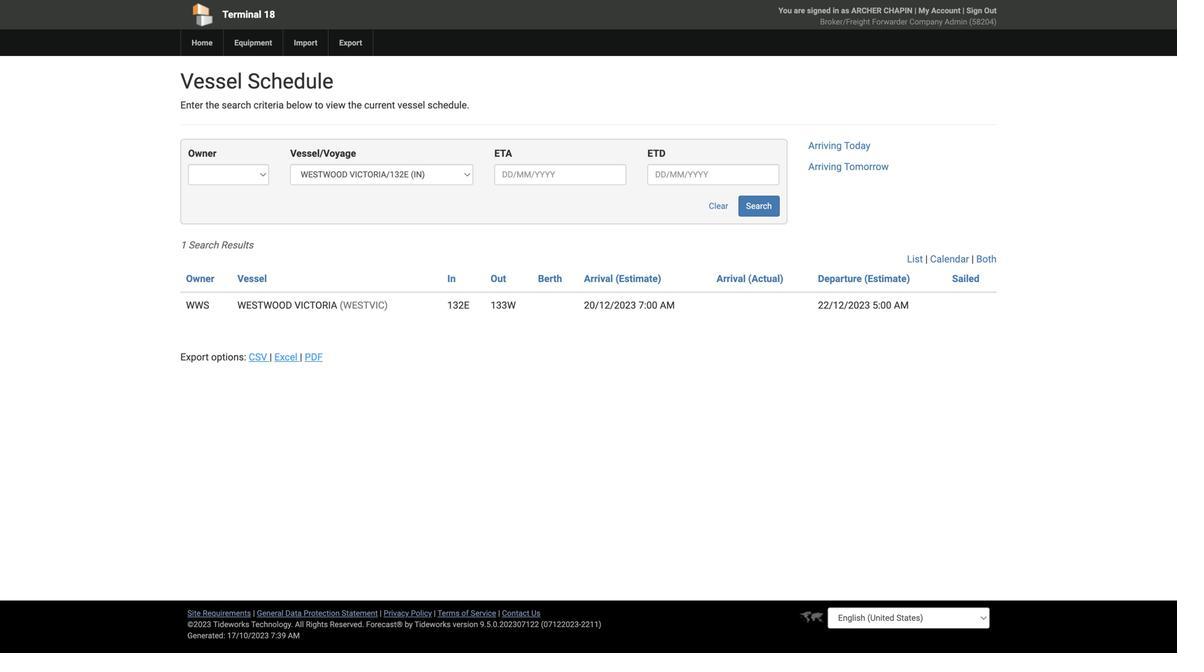 Task type: locate. For each thing, give the bounding box(es) containing it.
in
[[447, 273, 456, 285]]

1 vertical spatial owner
[[186, 273, 214, 285]]

forecast®
[[366, 621, 403, 630]]

terms
[[438, 609, 460, 618]]

export left 'options:'
[[180, 352, 209, 363]]

clear button
[[701, 196, 736, 217]]

1 horizontal spatial out
[[984, 6, 997, 15]]

vessel link
[[237, 273, 267, 285]]

vessel up westwood
[[237, 273, 267, 285]]

csv link
[[249, 352, 270, 363]]

site
[[187, 609, 201, 618]]

out up (58204)
[[984, 6, 997, 15]]

1 vertical spatial arriving
[[809, 161, 842, 173]]

0 horizontal spatial the
[[206, 100, 219, 111]]

calendar
[[930, 254, 969, 265]]

contact
[[502, 609, 530, 618]]

| up forecast®
[[380, 609, 382, 618]]

0 horizontal spatial (estimate)
[[616, 273, 661, 285]]

protection
[[304, 609, 340, 618]]

vessel
[[180, 69, 242, 94], [237, 273, 267, 285]]

export
[[339, 38, 362, 47], [180, 352, 209, 363]]

1 horizontal spatial search
[[746, 201, 772, 211]]

am down all
[[288, 632, 300, 641]]

arrival
[[584, 273, 613, 285], [717, 273, 746, 285]]

1 (estimate) from the left
[[616, 273, 661, 285]]

0 vertical spatial arriving
[[809, 140, 842, 152]]

vessel for vessel
[[237, 273, 267, 285]]

vessel inside vessel schedule enter the search criteria below to view the current vessel schedule.
[[180, 69, 242, 94]]

2 arriving from the top
[[809, 161, 842, 173]]

1 arriving from the top
[[809, 140, 842, 152]]

0 vertical spatial out
[[984, 6, 997, 15]]

1 horizontal spatial am
[[660, 300, 675, 311]]

out
[[984, 6, 997, 15], [491, 273, 506, 285]]

statement
[[342, 609, 378, 618]]

arriving tomorrow
[[809, 161, 889, 173]]

export down terminal 18 link
[[339, 38, 362, 47]]

csv
[[249, 352, 267, 363]]

0 horizontal spatial am
[[288, 632, 300, 641]]

am right '5:00'
[[894, 300, 909, 311]]

9.5.0.202307122
[[480, 621, 539, 630]]

7:00
[[639, 300, 658, 311]]

20/12/2023 7:00 am
[[584, 300, 675, 311]]

the right view
[[348, 100, 362, 111]]

search button
[[739, 196, 780, 217]]

vessel for vessel schedule enter the search criteria below to view the current vessel schedule.
[[180, 69, 242, 94]]

1 vertical spatial export
[[180, 352, 209, 363]]

2 (estimate) from the left
[[864, 273, 910, 285]]

general
[[257, 609, 284, 618]]

service
[[471, 609, 496, 618]]

search right 1
[[188, 240, 219, 251]]

| left my
[[915, 6, 917, 15]]

(estimate) for departure (estimate)
[[864, 273, 910, 285]]

0 vertical spatial export
[[339, 38, 362, 47]]

tomorrow
[[844, 161, 889, 173]]

terminal
[[222, 9, 261, 20]]

departure (estimate)
[[818, 273, 910, 285]]

contact us link
[[502, 609, 541, 618]]

1 horizontal spatial the
[[348, 100, 362, 111]]

0 horizontal spatial search
[[188, 240, 219, 251]]

17/10/2023
[[227, 632, 269, 641]]

calendar link
[[930, 254, 969, 265]]

5:00
[[873, 300, 892, 311]]

|
[[915, 6, 917, 15], [963, 6, 965, 15], [926, 254, 928, 265], [972, 254, 974, 265], [270, 352, 272, 363], [300, 352, 302, 363], [253, 609, 255, 618], [380, 609, 382, 618], [434, 609, 436, 618], [498, 609, 500, 618]]

arrival left (actual) on the top
[[717, 273, 746, 285]]

pdf link
[[305, 352, 323, 363]]

0 horizontal spatial arrival
[[584, 273, 613, 285]]

today
[[844, 140, 871, 152]]

arrival down 1 search results list | calendar | both at the top
[[584, 273, 613, 285]]

you are signed in as archer chapin | my account | sign out broker/freight forwarder company admin (58204)
[[779, 6, 997, 26]]

berth link
[[538, 273, 562, 285]]

1 the from the left
[[206, 100, 219, 111]]

sailed link
[[952, 273, 980, 285]]

westwood
[[237, 300, 292, 311]]

the
[[206, 100, 219, 111], [348, 100, 362, 111]]

my account link
[[919, 6, 961, 15]]

1 arrival from the left
[[584, 273, 613, 285]]

0 horizontal spatial out
[[491, 273, 506, 285]]

search
[[222, 100, 251, 111]]

1 vertical spatial search
[[188, 240, 219, 251]]

enter
[[180, 100, 203, 111]]

1 horizontal spatial export
[[339, 38, 362, 47]]

2 arrival from the left
[[717, 273, 746, 285]]

2211)
[[581, 621, 602, 630]]

clear
[[709, 201, 728, 211]]

excel
[[274, 352, 298, 363]]

am right 7:00 at the right of page
[[660, 300, 675, 311]]

0 vertical spatial owner
[[188, 148, 217, 159]]

arriving up arriving tomorrow
[[809, 140, 842, 152]]

1 vertical spatial vessel
[[237, 273, 267, 285]]

©2023 tideworks
[[187, 621, 249, 630]]

owner link
[[186, 273, 214, 285]]

1 horizontal spatial arrival
[[717, 273, 746, 285]]

7:39
[[271, 632, 286, 641]]

0 vertical spatial search
[[746, 201, 772, 211]]

current
[[364, 100, 395, 111]]

am
[[660, 300, 675, 311], [894, 300, 909, 311], [288, 632, 300, 641]]

arriving down arriving today at right top
[[809, 161, 842, 173]]

search right clear 'button'
[[746, 201, 772, 211]]

import link
[[283, 29, 328, 56]]

arrival for arrival (actual)
[[717, 273, 746, 285]]

1
[[180, 240, 186, 251]]

privacy policy link
[[384, 609, 432, 618]]

| right the csv
[[270, 352, 272, 363]]

1 vertical spatial out
[[491, 273, 506, 285]]

(estimate) up 20/12/2023 7:00 am
[[616, 273, 661, 285]]

ETA text field
[[494, 164, 627, 185]]

data
[[286, 609, 302, 618]]

etd
[[648, 148, 666, 159]]

signed
[[807, 6, 831, 15]]

0 vertical spatial vessel
[[180, 69, 242, 94]]

rights
[[306, 621, 328, 630]]

eta
[[494, 148, 512, 159]]

search
[[746, 201, 772, 211], [188, 240, 219, 251]]

owner up wws
[[186, 273, 214, 285]]

| up "9.5.0.202307122"
[[498, 609, 500, 618]]

0 horizontal spatial export
[[180, 352, 209, 363]]

out up 133w
[[491, 273, 506, 285]]

the right enter
[[206, 100, 219, 111]]

1 search results list | calendar | both
[[180, 240, 997, 265]]

in
[[833, 6, 839, 15]]

2 the from the left
[[348, 100, 362, 111]]

2 horizontal spatial am
[[894, 300, 909, 311]]

vessel up enter
[[180, 69, 242, 94]]

forwarder
[[872, 17, 908, 26]]

| left both link
[[972, 254, 974, 265]]

1 horizontal spatial (estimate)
[[864, 273, 910, 285]]

owner down enter
[[188, 148, 217, 159]]

owner
[[188, 148, 217, 159], [186, 273, 214, 285]]

(estimate) up '5:00'
[[864, 273, 910, 285]]

of
[[462, 609, 469, 618]]

vessel/voyage
[[290, 148, 356, 159]]



Task type: vqa. For each thing, say whether or not it's contained in the screenshot.
the bottom AND
no



Task type: describe. For each thing, give the bounding box(es) containing it.
export link
[[328, 29, 373, 56]]

18
[[264, 9, 275, 20]]

home
[[192, 38, 213, 47]]

all
[[295, 621, 304, 630]]

arrival (actual) link
[[717, 273, 784, 285]]

(westvic)
[[340, 300, 388, 311]]

privacy
[[384, 609, 409, 618]]

in link
[[447, 273, 456, 285]]

policy
[[411, 609, 432, 618]]

technology.
[[251, 621, 293, 630]]

berth
[[538, 273, 562, 285]]

| left pdf
[[300, 352, 302, 363]]

terminal 18 link
[[180, 0, 508, 29]]

(58204)
[[969, 17, 997, 26]]

by
[[405, 621, 413, 630]]

are
[[794, 6, 805, 15]]

list link
[[907, 254, 923, 265]]

requirements
[[203, 609, 251, 618]]

schedule.
[[428, 100, 470, 111]]

ETD text field
[[648, 164, 780, 185]]

my
[[919, 6, 929, 15]]

archer
[[851, 6, 882, 15]]

vessel
[[398, 100, 425, 111]]

arrival (estimate)
[[584, 273, 661, 285]]

arriving today
[[809, 140, 871, 152]]

arrival for arrival (estimate)
[[584, 273, 613, 285]]

export options: csv | excel | pdf
[[180, 352, 323, 363]]

admin
[[945, 17, 967, 26]]

| right list link in the right top of the page
[[926, 254, 928, 265]]

both
[[977, 254, 997, 265]]

terminal 18
[[222, 9, 275, 20]]

arriving for arriving tomorrow
[[809, 161, 842, 173]]

(estimate) for arrival (estimate)
[[616, 273, 661, 285]]

am inside site requirements | general data protection statement | privacy policy | terms of service | contact us ©2023 tideworks technology. all rights reserved. forecast® by tideworks version 9.5.0.202307122 (07122023-2211) generated: 17/10/2023 7:39 am
[[288, 632, 300, 641]]

search inside 1 search results list | calendar | both
[[188, 240, 219, 251]]

out link
[[491, 273, 506, 285]]

export for export options: csv | excel | pdf
[[180, 352, 209, 363]]

general data protection statement link
[[257, 609, 378, 618]]

arriving tomorrow link
[[809, 161, 889, 173]]

departure (estimate) link
[[818, 273, 910, 285]]

tideworks
[[415, 621, 451, 630]]

equipment
[[234, 38, 272, 47]]

generated:
[[187, 632, 225, 641]]

sign
[[967, 6, 982, 15]]

(07122023-
[[541, 621, 581, 630]]

pdf
[[305, 352, 323, 363]]

arriving today link
[[809, 140, 871, 152]]

chapin
[[884, 6, 913, 15]]

departure
[[818, 273, 862, 285]]

us
[[531, 609, 541, 618]]

site requirements | general data protection statement | privacy policy | terms of service | contact us ©2023 tideworks technology. all rights reserved. forecast® by tideworks version 9.5.0.202307122 (07122023-2211) generated: 17/10/2023 7:39 am
[[187, 609, 602, 641]]

broker/freight
[[820, 17, 870, 26]]

view
[[326, 100, 346, 111]]

list
[[907, 254, 923, 265]]

| left sign
[[963, 6, 965, 15]]

reserved.
[[330, 621, 364, 630]]

as
[[841, 6, 850, 15]]

schedule
[[248, 69, 334, 94]]

| left general
[[253, 609, 255, 618]]

20/12/2023
[[584, 300, 636, 311]]

account
[[931, 6, 961, 15]]

sailed
[[952, 273, 980, 285]]

arriving for arriving today
[[809, 140, 842, 152]]

22/12/2023
[[818, 300, 870, 311]]

arrival (actual)
[[717, 273, 784, 285]]

both link
[[977, 254, 997, 265]]

options:
[[211, 352, 246, 363]]

version
[[453, 621, 478, 630]]

| up tideworks
[[434, 609, 436, 618]]

am for 22/12/2023 5:00 am
[[894, 300, 909, 311]]

victoria
[[295, 300, 337, 311]]

132e
[[447, 300, 470, 311]]

22/12/2023 5:00 am
[[818, 300, 909, 311]]

out inside you are signed in as archer chapin | my account | sign out broker/freight forwarder company admin (58204)
[[984, 6, 997, 15]]

sign out link
[[967, 6, 997, 15]]

westwood victoria (westvic)
[[237, 300, 388, 311]]

home link
[[180, 29, 223, 56]]

export for export
[[339, 38, 362, 47]]

am for 20/12/2023 7:00 am
[[660, 300, 675, 311]]

excel link
[[274, 352, 300, 363]]

results
[[221, 240, 253, 251]]

wws
[[186, 300, 209, 311]]

site requirements link
[[187, 609, 251, 618]]

search inside search button
[[746, 201, 772, 211]]



